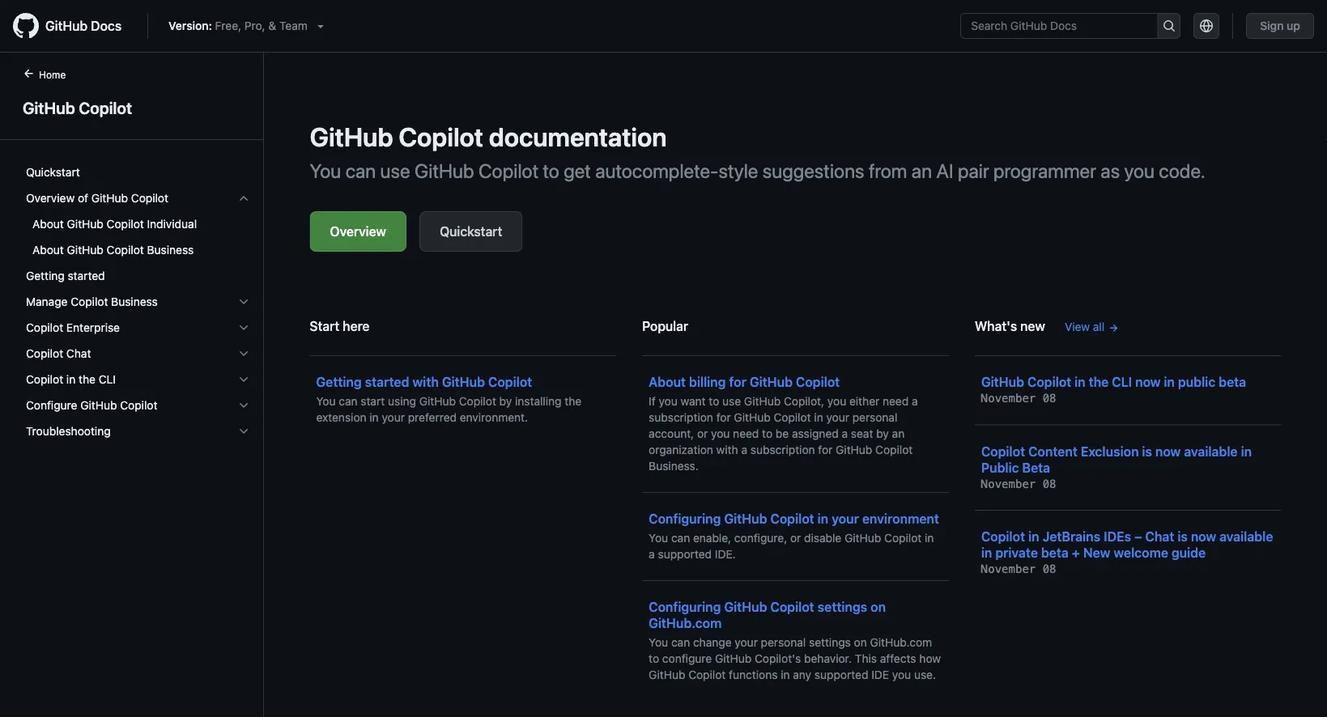 Task type: vqa. For each thing, say whether or not it's contained in the screenshot.
the rightmost Chat
yes



Task type: locate. For each thing, give the bounding box(es) containing it.
you down affects at the right bottom
[[892, 669, 911, 682]]

about for github
[[649, 375, 686, 390]]

is inside copilot content exclusion is now available in public beta november 08
[[1142, 444, 1152, 459]]

0 horizontal spatial overview
[[26, 192, 75, 205]]

1 vertical spatial need
[[733, 427, 759, 441]]

3 november 08 element from the top
[[981, 563, 1056, 576]]

copilot chat button
[[19, 341, 257, 367]]

1 vertical spatial chat
[[1146, 529, 1175, 545]]

the down all
[[1089, 375, 1109, 390]]

with inside about billing for github copilot if you want to use github copilot, you either need a subscription for github copilot in your personal account, or you need to be assigned a seat by an organization  with a subscription for github copilot business.
[[716, 443, 738, 457]]

sign
[[1260, 19, 1284, 32]]

2 08 from the top
[[1043, 477, 1056, 491]]

with up 'using'
[[413, 375, 439, 390]]

subscription
[[649, 411, 713, 424], [751, 443, 815, 457]]

sc 9kayk9 0 image
[[237, 322, 250, 334], [237, 347, 250, 360], [237, 373, 250, 386], [237, 399, 250, 412]]

0 vertical spatial beta
[[1219, 375, 1246, 390]]

supported down behavior.
[[815, 669, 869, 682]]

getting inside getting started with github copilot you can start using github copilot by installing the extension in your preferred environment.
[[316, 375, 362, 390]]

if
[[649, 395, 656, 408]]

github.com up affects at the right bottom
[[870, 636, 932, 649]]

2 vertical spatial sc 9kayk9 0 image
[[237, 425, 250, 438]]

by
[[499, 395, 512, 408], [876, 427, 889, 441]]

ide
[[872, 669, 889, 682]]

configure github copilot
[[26, 399, 157, 412]]

environment.
[[460, 411, 528, 424]]

github.com up change at the right bottom of page
[[649, 616, 722, 631]]

3 november from the top
[[981, 563, 1036, 576]]

1 vertical spatial available
[[1220, 529, 1273, 545]]

use down billing
[[722, 395, 741, 408]]

the right the installing
[[565, 395, 582, 408]]

1 vertical spatial november
[[981, 477, 1036, 491]]

settings
[[818, 600, 867, 615], [809, 636, 851, 649]]

0 vertical spatial started
[[68, 269, 105, 283]]

your up disable
[[832, 511, 859, 527]]

in inside about billing for github copilot if you want to use github copilot, you either need a subscription for github copilot in your personal account, or you need to be assigned a seat by an organization  with a subscription for github copilot business.
[[814, 411, 823, 424]]

need
[[883, 395, 909, 408], [733, 427, 759, 441]]

sc 9kayk9 0 image inside configure github copilot dropdown button
[[237, 399, 250, 412]]

overview inside overview link
[[330, 224, 386, 239]]

3 sc 9kayk9 0 image from the top
[[237, 373, 250, 386]]

manage
[[26, 295, 68, 309]]

available
[[1184, 444, 1238, 459], [1220, 529, 1273, 545]]

your inside configuring github copilot settings on github.com you can change your personal settings on github.com to configure github copilot's behavior. this affects how github copilot functions in any supported ide you use.
[[735, 636, 758, 649]]

you inside configuring github copilot settings on github.com you can change your personal settings on github.com to configure github copilot's behavior. this affects how github copilot functions in any supported ide you use.
[[649, 636, 668, 649]]

1 horizontal spatial the
[[565, 395, 582, 408]]

november down private
[[981, 563, 1036, 576]]

github
[[45, 18, 88, 34], [23, 98, 75, 117], [310, 121, 393, 152], [415, 160, 474, 182], [91, 192, 128, 205], [67, 217, 104, 231], [67, 243, 104, 257], [442, 375, 485, 390], [750, 375, 793, 390], [981, 375, 1024, 390], [419, 395, 456, 408], [744, 395, 781, 408], [80, 399, 117, 412], [734, 411, 771, 424], [836, 443, 872, 457], [724, 511, 767, 527], [845, 532, 881, 545], [724, 600, 767, 615], [715, 652, 752, 666], [649, 669, 685, 682]]

0 vertical spatial use
[[380, 160, 410, 182]]

here
[[343, 319, 370, 334]]

now inside copilot in jetbrains ides – chat is now available in private beta + new welcome guide november 08
[[1191, 529, 1217, 545]]

now inside copilot content exclusion is now available in public beta november 08
[[1156, 444, 1181, 459]]

0 horizontal spatial subscription
[[649, 411, 713, 424]]

by inside getting started with github copilot you can start using github copilot by installing the extension in your preferred environment.
[[499, 395, 512, 408]]

1 sc 9kayk9 0 image from the top
[[237, 322, 250, 334]]

started up manage copilot business at left
[[68, 269, 105, 283]]

overview of github copilot element containing about github copilot individual
[[13, 211, 263, 263]]

home link
[[16, 67, 92, 83]]

sc 9kayk9 0 image for business
[[237, 296, 250, 309]]

0 horizontal spatial personal
[[761, 636, 806, 649]]

subscription up account,
[[649, 411, 713, 424]]

overview
[[26, 192, 75, 205], [330, 224, 386, 239]]

a inside configuring github copilot in your environment you can enable, configure, or disable github copilot in a supported ide.
[[649, 548, 655, 561]]

2 vertical spatial november 08 element
[[981, 563, 1056, 576]]

08 down beta
[[1043, 477, 1056, 491]]

08 inside copilot in jetbrains ides – chat is now available in private beta + new welcome guide november 08
[[1043, 563, 1056, 576]]

you up configure
[[649, 636, 668, 649]]

sc 9kayk9 0 image inside overview of github copilot dropdown button
[[237, 192, 250, 205]]

1 vertical spatial on
[[854, 636, 867, 649]]

beta inside copilot in jetbrains ides – chat is now available in private beta + new welcome guide november 08
[[1041, 545, 1069, 561]]

2 vertical spatial 08
[[1043, 563, 1056, 576]]

1 vertical spatial getting
[[316, 375, 362, 390]]

getting up manage
[[26, 269, 65, 283]]

subscription down be
[[751, 443, 815, 457]]

1 sc 9kayk9 0 image from the top
[[237, 192, 250, 205]]

copilot content exclusion is now available in public beta november 08
[[981, 444, 1252, 491]]

1 vertical spatial sc 9kayk9 0 image
[[237, 296, 250, 309]]

can up extension
[[339, 395, 358, 408]]

your inside configuring github copilot in your environment you can enable, configure, or disable github copilot in a supported ide.
[[832, 511, 859, 527]]

1 vertical spatial overview
[[330, 224, 386, 239]]

0 horizontal spatial getting
[[26, 269, 65, 283]]

cli down view all 'link'
[[1112, 375, 1132, 390]]

team
[[279, 19, 308, 32]]

overview of github copilot
[[26, 192, 168, 205]]

beta left +
[[1041, 545, 1069, 561]]

08 down jetbrains
[[1043, 563, 1056, 576]]

1 vertical spatial now
[[1156, 444, 1181, 459]]

1 horizontal spatial personal
[[853, 411, 898, 424]]

github copilot element
[[0, 66, 264, 716]]

by right seat
[[876, 427, 889, 441]]

1 horizontal spatial an
[[912, 160, 932, 182]]

guide
[[1172, 545, 1206, 561]]

2 november 08 element from the top
[[981, 477, 1056, 491]]

0 vertical spatial overview
[[26, 192, 75, 205]]

november 08 element up content
[[981, 392, 1056, 405]]

2 sc 9kayk9 0 image from the top
[[237, 296, 250, 309]]

or inside about billing for github copilot if you want to use github copilot, you either need a subscription for github copilot in your personal account, or you need to be assigned a seat by an organization  with a subscription for github copilot business.
[[697, 427, 708, 441]]

how
[[919, 652, 941, 666]]

business
[[147, 243, 194, 257], [111, 295, 158, 309]]

0 horizontal spatial by
[[499, 395, 512, 408]]

configuring up enable,
[[649, 511, 721, 527]]

public
[[1178, 375, 1216, 390]]

08 inside github copilot in the cli now in public beta november 08
[[1043, 392, 1056, 405]]

november 08 element down beta
[[981, 477, 1056, 491]]

started inside github copilot element
[[68, 269, 105, 283]]

2 vertical spatial now
[[1191, 529, 1217, 545]]

2 vertical spatial about
[[649, 375, 686, 390]]

is right exclusion
[[1142, 444, 1152, 459]]

1 horizontal spatial getting
[[316, 375, 362, 390]]

3 sc 9kayk9 0 image from the top
[[237, 425, 250, 438]]

1 vertical spatial 08
[[1043, 477, 1056, 491]]

1 horizontal spatial use
[[722, 395, 741, 408]]

1 vertical spatial by
[[876, 427, 889, 441]]

1 horizontal spatial need
[[883, 395, 909, 408]]

about billing for github copilot if you want to use github copilot, you either need a subscription for github copilot in your personal account, or you need to be assigned a seat by an organization  with a subscription for github copilot business.
[[649, 375, 918, 473]]

sc 9kayk9 0 image inside copilot in the cli dropdown button
[[237, 373, 250, 386]]

0 vertical spatial subscription
[[649, 411, 713, 424]]

0 horizontal spatial the
[[79, 373, 95, 386]]

getting inside github copilot element
[[26, 269, 65, 283]]

08 inside copilot content exclusion is now available in public beta november 08
[[1043, 477, 1056, 491]]

sc 9kayk9 0 image for copilot chat
[[237, 347, 250, 360]]

in inside getting started with github copilot you can start using github copilot by installing the extension in your preferred environment.
[[370, 411, 379, 424]]

1 vertical spatial quickstart link
[[420, 211, 523, 252]]

a left "ide."
[[649, 548, 655, 561]]

started
[[68, 269, 105, 283], [365, 375, 409, 390]]

an right seat
[[892, 427, 905, 441]]

beta inside github copilot in the cli now in public beta november 08
[[1219, 375, 1246, 390]]

now right exclusion
[[1156, 444, 1181, 459]]

1 vertical spatial personal
[[761, 636, 806, 649]]

you up organization
[[711, 427, 730, 441]]

sc 9kayk9 0 image
[[237, 192, 250, 205], [237, 296, 250, 309], [237, 425, 250, 438]]

configure
[[662, 652, 712, 666]]

beta right public
[[1219, 375, 1246, 390]]

about github copilot business
[[32, 243, 194, 257]]

1 horizontal spatial or
[[790, 532, 801, 545]]

0 horizontal spatial on
[[854, 636, 867, 649]]

an inside about billing for github copilot if you want to use github copilot, you either need a subscription for github copilot in your personal account, or you need to be assigned a seat by an organization  with a subscription for github copilot business.
[[892, 427, 905, 441]]

0 horizontal spatial use
[[380, 160, 410, 182]]

1 vertical spatial subscription
[[751, 443, 815, 457]]

2 vertical spatial for
[[818, 443, 833, 457]]

the
[[79, 373, 95, 386], [1089, 375, 1109, 390], [565, 395, 582, 408]]

programmer
[[994, 160, 1096, 182]]

personal up copilot's
[[761, 636, 806, 649]]

your down 'using'
[[382, 411, 405, 424]]

can left enable,
[[671, 532, 690, 545]]

search image
[[1163, 19, 1176, 32]]

chat right –
[[1146, 529, 1175, 545]]

configuring for configuring github copilot in your environment
[[649, 511, 721, 527]]

need left be
[[733, 427, 759, 441]]

enable,
[[693, 532, 731, 545]]

november inside copilot content exclusion is now available in public beta november 08
[[981, 477, 1036, 491]]

1 horizontal spatial overview
[[330, 224, 386, 239]]

by up environment.
[[499, 395, 512, 408]]

2 vertical spatial november
[[981, 563, 1036, 576]]

overview of github copilot element
[[13, 185, 263, 263], [13, 211, 263, 263]]

1 vertical spatial use
[[722, 395, 741, 408]]

you up extension
[[316, 395, 336, 408]]

start here
[[310, 319, 370, 334]]

configure
[[26, 399, 77, 412]]

your up "functions"
[[735, 636, 758, 649]]

for down billing
[[716, 411, 731, 424]]

cli inside github copilot in the cli now in public beta november 08
[[1112, 375, 1132, 390]]

using
[[388, 395, 416, 408]]

1 vertical spatial is
[[1178, 529, 1188, 545]]

1 horizontal spatial subscription
[[751, 443, 815, 457]]

chat inside dropdown button
[[66, 347, 91, 360]]

you right the as
[[1124, 160, 1155, 182]]

copilot inside copilot content exclusion is now available in public beta november 08
[[981, 444, 1025, 459]]

08 for content
[[1043, 477, 1056, 491]]

getting
[[26, 269, 65, 283], [316, 375, 362, 390]]

welcome
[[1114, 545, 1169, 561]]

can inside configuring github copilot in your environment you can enable, configure, or disable github copilot in a supported ide.
[[671, 532, 690, 545]]

configuring up change at the right bottom of page
[[649, 600, 721, 615]]

you up overview link
[[310, 160, 341, 182]]

use inside the github copilot documentation you can use github copilot to get autocomplete-style suggestions from an ai pair programmer as you code.
[[380, 160, 410, 182]]

0 vertical spatial configuring
[[649, 511, 721, 527]]

november inside copilot in jetbrains ides – chat is now available in private beta + new welcome guide november 08
[[981, 563, 1036, 576]]

1 november 08 element from the top
[[981, 392, 1056, 405]]

github inside github copilot in the cli now in public beta november 08
[[981, 375, 1024, 390]]

november for copilot
[[981, 477, 1036, 491]]

now up guide
[[1191, 529, 1217, 545]]

available inside copilot in jetbrains ides – chat is now available in private beta + new welcome guide november 08
[[1220, 529, 1273, 545]]

copilot inside github copilot in the cli now in public beta november 08
[[1028, 375, 1072, 390]]

0 vertical spatial settings
[[818, 600, 867, 615]]

3 08 from the top
[[1043, 563, 1056, 576]]

with right organization
[[716, 443, 738, 457]]

or up organization
[[697, 427, 708, 441]]

0 vertical spatial with
[[413, 375, 439, 390]]

use
[[380, 160, 410, 182], [722, 395, 741, 408]]

use up overview link
[[380, 160, 410, 182]]

overview inside overview of github copilot dropdown button
[[26, 192, 75, 205]]

started for getting started
[[68, 269, 105, 283]]

github copilot in the cli now in public beta november 08
[[981, 375, 1246, 405]]

1 configuring from the top
[[649, 511, 721, 527]]

copilot,
[[784, 395, 825, 408]]

1 vertical spatial about
[[32, 243, 64, 257]]

chat
[[66, 347, 91, 360], [1146, 529, 1175, 545]]

None search field
[[961, 13, 1181, 39]]

copilot
[[79, 98, 132, 117], [399, 121, 483, 152], [479, 160, 539, 182], [131, 192, 168, 205], [107, 217, 144, 231], [107, 243, 144, 257], [71, 295, 108, 309], [26, 321, 63, 334], [26, 347, 63, 360], [26, 373, 63, 386], [488, 375, 532, 390], [796, 375, 840, 390], [1028, 375, 1072, 390], [459, 395, 496, 408], [120, 399, 157, 412], [774, 411, 811, 424], [876, 443, 913, 457], [981, 444, 1025, 459], [771, 511, 814, 527], [981, 529, 1025, 545], [884, 532, 922, 545], [771, 600, 814, 615], [689, 669, 726, 682]]

1 horizontal spatial by
[[876, 427, 889, 441]]

0 vertical spatial by
[[499, 395, 512, 408]]

0 horizontal spatial started
[[68, 269, 105, 283]]

2 overview of github copilot element from the top
[[13, 211, 263, 263]]

your up assigned
[[826, 411, 850, 424]]

1 horizontal spatial quickstart
[[440, 224, 502, 239]]

0 horizontal spatial an
[[892, 427, 905, 441]]

on
[[871, 600, 886, 615], [854, 636, 867, 649]]

business down individual at the left top of page
[[147, 243, 194, 257]]

sc 9kayk9 0 image inside manage copilot business dropdown button
[[237, 296, 250, 309]]

0 vertical spatial getting
[[26, 269, 65, 283]]

change
[[693, 636, 732, 649]]

beta
[[1022, 460, 1050, 475]]

1 vertical spatial november 08 element
[[981, 477, 1056, 491]]

configuring github copilot settings on github.com you can change your personal settings on github.com to configure github copilot's behavior. this affects how github copilot functions in any supported ide you use.
[[649, 600, 941, 682]]

0 vertical spatial november
[[981, 392, 1036, 405]]

copilot enterprise
[[26, 321, 120, 334]]

1 08 from the top
[[1043, 392, 1056, 405]]

0 horizontal spatial with
[[413, 375, 439, 390]]

1 vertical spatial for
[[716, 411, 731, 424]]

0 vertical spatial is
[[1142, 444, 1152, 459]]

1 overview of github copilot element from the top
[[13, 185, 263, 263]]

now inside github copilot in the cli now in public beta november 08
[[1136, 375, 1161, 390]]

started up start
[[365, 375, 409, 390]]

the inside getting started with github copilot you can start using github copilot by installing the extension in your preferred environment.
[[565, 395, 582, 408]]

is up guide
[[1178, 529, 1188, 545]]

0 vertical spatial november 08 element
[[981, 392, 1056, 405]]

docs
[[91, 18, 122, 34]]

0 vertical spatial need
[[883, 395, 909, 408]]

github copilot link
[[19, 96, 244, 120]]

supported inside configuring github copilot in your environment you can enable, configure, or disable github copilot in a supported ide.
[[658, 548, 712, 561]]

sc 9kayk9 0 image inside copilot chat dropdown button
[[237, 347, 250, 360]]

sc 9kayk9 0 image inside "copilot enterprise" dropdown button
[[237, 322, 250, 334]]

november up content
[[981, 392, 1036, 405]]

for down assigned
[[818, 443, 833, 457]]

0 vertical spatial supported
[[658, 548, 712, 561]]

free,
[[215, 19, 241, 32]]

0 vertical spatial about
[[32, 217, 64, 231]]

for right billing
[[729, 375, 747, 390]]

08
[[1043, 392, 1056, 405], [1043, 477, 1056, 491], [1043, 563, 1056, 576]]

personal down "either"
[[853, 411, 898, 424]]

1 vertical spatial started
[[365, 375, 409, 390]]

1 vertical spatial github.com
[[870, 636, 932, 649]]

0 vertical spatial personal
[[853, 411, 898, 424]]

0 vertical spatial an
[[912, 160, 932, 182]]

0 horizontal spatial beta
[[1041, 545, 1069, 561]]

1 horizontal spatial is
[[1178, 529, 1188, 545]]

1 horizontal spatial with
[[716, 443, 738, 457]]

about github copilot business link
[[19, 237, 257, 263]]

configuring inside configuring github copilot in your environment you can enable, configure, or disable github copilot in a supported ide.
[[649, 511, 721, 527]]

you
[[1124, 160, 1155, 182], [659, 395, 678, 408], [828, 395, 846, 408], [711, 427, 730, 441], [892, 669, 911, 682]]

1 horizontal spatial cli
[[1112, 375, 1132, 390]]

supported
[[658, 548, 712, 561], [815, 669, 869, 682]]

sc 9kayk9 0 image for copilot in the cli
[[237, 373, 250, 386]]

personal
[[853, 411, 898, 424], [761, 636, 806, 649]]

you left enable,
[[649, 532, 668, 545]]

business down getting started link
[[111, 295, 158, 309]]

started inside getting started with github copilot you can start using github copilot by installing the extension in your preferred environment.
[[365, 375, 409, 390]]

github copilot documentation you can use github copilot to get autocomplete-style suggestions from an ai pair programmer as you code.
[[310, 121, 1205, 182]]

you inside getting started with github copilot you can start using github copilot by installing the extension in your preferred environment.
[[316, 395, 336, 408]]

0 horizontal spatial supported
[[658, 548, 712, 561]]

november 08 element
[[981, 392, 1056, 405], [981, 477, 1056, 491], [981, 563, 1056, 576]]

0 vertical spatial on
[[871, 600, 886, 615]]

sc 9kayk9 0 image for copilot enterprise
[[237, 322, 250, 334]]

or
[[697, 427, 708, 441], [790, 532, 801, 545]]

the up configure github copilot
[[79, 373, 95, 386]]

1 horizontal spatial started
[[365, 375, 409, 390]]

1 november from the top
[[981, 392, 1036, 405]]

or left disable
[[790, 532, 801, 545]]

content
[[1029, 444, 1078, 459]]

to inside configuring github copilot settings on github.com you can change your personal settings on github.com to configure github copilot's behavior. this affects how github copilot functions in any supported ide you use.
[[649, 652, 659, 666]]

november 08 element for content
[[981, 477, 1056, 491]]

2 configuring from the top
[[649, 600, 721, 615]]

configuring inside configuring github copilot settings on github.com you can change your personal settings on github.com to configure github copilot's behavior. this affects how github copilot functions in any supported ide you use.
[[649, 600, 721, 615]]

1 vertical spatial beta
[[1041, 545, 1069, 561]]

a
[[912, 395, 918, 408], [842, 427, 848, 441], [741, 443, 748, 457], [649, 548, 655, 561]]

1 vertical spatial supported
[[815, 669, 869, 682]]

view all link
[[1065, 319, 1119, 336]]

configuring
[[649, 511, 721, 527], [649, 600, 721, 615]]

ai
[[936, 160, 954, 182]]

1 vertical spatial or
[[790, 532, 801, 545]]

to left configure
[[649, 652, 659, 666]]

now left public
[[1136, 375, 1161, 390]]

november
[[981, 392, 1036, 405], [981, 477, 1036, 491], [981, 563, 1036, 576]]

for
[[729, 375, 747, 390], [716, 411, 731, 424], [818, 443, 833, 457]]

chat down the copilot enterprise
[[66, 347, 91, 360]]

08 up content
[[1043, 392, 1056, 405]]

new
[[1021, 319, 1045, 334]]

cli up configure github copilot
[[99, 373, 116, 386]]

can up configure
[[671, 636, 690, 649]]

november 08 element down private
[[981, 563, 1056, 576]]

november down the public
[[981, 477, 1036, 491]]

1 vertical spatial with
[[716, 443, 738, 457]]

start
[[310, 319, 339, 334]]

supported down enable,
[[658, 548, 712, 561]]

enterprise
[[66, 321, 120, 334]]

getting up extension
[[316, 375, 362, 390]]

0 vertical spatial 08
[[1043, 392, 1056, 405]]

to left get
[[543, 160, 559, 182]]

jetbrains
[[1043, 529, 1101, 545]]

november inside github copilot in the cli now in public beta november 08
[[981, 392, 1036, 405]]

billing
[[689, 375, 726, 390]]

2 november from the top
[[981, 477, 1036, 491]]

2 sc 9kayk9 0 image from the top
[[237, 347, 250, 360]]

1 vertical spatial business
[[111, 295, 158, 309]]

you inside the github copilot documentation you can use github copilot to get autocomplete-style suggestions from an ai pair programmer as you code.
[[310, 160, 341, 182]]

0 vertical spatial chat
[[66, 347, 91, 360]]

sc 9kayk9 0 image for configure github copilot
[[237, 399, 250, 412]]

about inside about billing for github copilot if you want to use github copilot, you either need a subscription for github copilot in your personal account, or you need to be assigned a seat by an organization  with a subscription for github copilot business.
[[649, 375, 686, 390]]

november 08 element for in
[[981, 563, 1056, 576]]

1 vertical spatial quickstart
[[440, 224, 502, 239]]

0 vertical spatial available
[[1184, 444, 1238, 459]]

4 sc 9kayk9 0 image from the top
[[237, 399, 250, 412]]

1 horizontal spatial chat
[[1146, 529, 1175, 545]]

0 horizontal spatial need
[[733, 427, 759, 441]]

can up overview link
[[345, 160, 376, 182]]

0 vertical spatial sc 9kayk9 0 image
[[237, 192, 250, 205]]

0 horizontal spatial github.com
[[649, 616, 722, 631]]

you inside configuring github copilot settings on github.com you can change your personal settings on github.com to configure github copilot's behavior. this affects how github copilot functions in any supported ide you use.
[[892, 669, 911, 682]]

need right "either"
[[883, 395, 909, 408]]

an left ai
[[912, 160, 932, 182]]

be
[[776, 427, 789, 441]]

1 vertical spatial configuring
[[649, 600, 721, 615]]

now
[[1136, 375, 1161, 390], [1156, 444, 1181, 459], [1191, 529, 1217, 545]]

1 horizontal spatial github.com
[[870, 636, 932, 649]]

get
[[564, 160, 591, 182]]

2 horizontal spatial the
[[1089, 375, 1109, 390]]

your
[[382, 411, 405, 424], [826, 411, 850, 424], [832, 511, 859, 527], [735, 636, 758, 649]]

0 vertical spatial quickstart link
[[19, 160, 257, 185]]

0 vertical spatial now
[[1136, 375, 1161, 390]]



Task type: describe. For each thing, give the bounding box(es) containing it.
want
[[681, 395, 706, 408]]

individual
[[147, 217, 197, 231]]

up
[[1287, 19, 1301, 32]]

ide.
[[715, 548, 736, 561]]

a right organization
[[741, 443, 748, 457]]

1 horizontal spatial quickstart link
[[420, 211, 523, 252]]

manage copilot business
[[26, 295, 158, 309]]

an inside the github copilot documentation you can use github copilot to get autocomplete-style suggestions from an ai pair programmer as you code.
[[912, 160, 932, 182]]

sign up
[[1260, 19, 1301, 32]]

november 08 element for copilot
[[981, 392, 1056, 405]]

triangle down image
[[314, 19, 327, 32]]

overview of github copilot button
[[19, 185, 257, 211]]

cli inside dropdown button
[[99, 373, 116, 386]]

organization
[[649, 443, 713, 457]]

disable
[[804, 532, 842, 545]]

new
[[1083, 545, 1111, 561]]

configuring github copilot in your environment you can enable, configure, or disable github copilot in a supported ide.
[[649, 511, 939, 561]]

can inside getting started with github copilot you can start using github copilot by installing the extension in your preferred environment.
[[339, 395, 358, 408]]

a right "either"
[[912, 395, 918, 408]]

of
[[78, 192, 88, 205]]

business.
[[649, 460, 699, 473]]

copilot inside copilot in jetbrains ides – chat is now available in private beta + new welcome guide november 08
[[981, 529, 1025, 545]]

overview for overview of github copilot
[[26, 192, 75, 205]]

getting started
[[26, 269, 105, 283]]

the inside dropdown button
[[79, 373, 95, 386]]

november for github
[[981, 392, 1036, 405]]

what's new
[[975, 319, 1045, 334]]

–
[[1135, 529, 1142, 545]]

you left "either"
[[828, 395, 846, 408]]

select language: current language is english image
[[1200, 19, 1213, 32]]

sc 9kayk9 0 image for github
[[237, 192, 250, 205]]

overview for overview
[[330, 224, 386, 239]]

can inside configuring github copilot settings on github.com you can change your personal settings on github.com to configure github copilot's behavior. this affects how github copilot functions in any supported ide you use.
[[671, 636, 690, 649]]

assigned
[[792, 427, 839, 441]]

08 for copilot
[[1043, 392, 1056, 405]]

the inside github copilot in the cli now in public beta november 08
[[1089, 375, 1109, 390]]

0 horizontal spatial quickstart link
[[19, 160, 257, 185]]

you inside the github copilot documentation you can use github copilot to get autocomplete-style suggestions from an ai pair programmer as you code.
[[1124, 160, 1155, 182]]

configure,
[[734, 532, 787, 545]]

seat
[[851, 427, 873, 441]]

copilot in jetbrains ides – chat is now available in private beta + new welcome guide november 08
[[981, 529, 1273, 576]]

+
[[1072, 545, 1080, 561]]

1 horizontal spatial on
[[871, 600, 886, 615]]

functions
[[729, 669, 778, 682]]

private
[[996, 545, 1038, 561]]

sign up link
[[1247, 13, 1314, 39]]

can inside the github copilot documentation you can use github copilot to get autocomplete-style suggestions from an ai pair programmer as you code.
[[345, 160, 376, 182]]

getting for getting started with github copilot you can start using github copilot by installing the extension in your preferred environment.
[[316, 375, 362, 390]]

troubleshooting button
[[19, 419, 257, 445]]

a left seat
[[842, 427, 848, 441]]

code.
[[1159, 160, 1205, 182]]

sc 9kayk9 0 image inside troubleshooting dropdown button
[[237, 425, 250, 438]]

public
[[981, 460, 1019, 475]]

this
[[855, 652, 877, 666]]

affects
[[880, 652, 916, 666]]

chat inside copilot in jetbrains ides – chat is now available in private beta + new welcome guide november 08
[[1146, 529, 1175, 545]]

version: free, pro, & team
[[169, 19, 308, 32]]

from
[[869, 160, 907, 182]]

copilot in the cli
[[26, 373, 116, 386]]

exclusion
[[1081, 444, 1139, 459]]

by inside about billing for github copilot if you want to use github copilot, you either need a subscription for github copilot in your personal account, or you need to be assigned a seat by an organization  with a subscription for github copilot business.
[[876, 427, 889, 441]]

use inside about billing for github copilot if you want to use github copilot, you either need a subscription for github copilot in your personal account, or you need to be assigned a seat by an organization  with a subscription for github copilot business.
[[722, 395, 741, 408]]

getting started link
[[19, 263, 257, 289]]

copilot chat
[[26, 347, 91, 360]]

getting for getting started
[[26, 269, 65, 283]]

you right if
[[659, 395, 678, 408]]

in inside dropdown button
[[66, 373, 76, 386]]

autocomplete-
[[595, 160, 719, 182]]

to inside the github copilot documentation you can use github copilot to get autocomplete-style suggestions from an ai pair programmer as you code.
[[543, 160, 559, 182]]

0 vertical spatial github.com
[[649, 616, 722, 631]]

as
[[1101, 160, 1120, 182]]

overview link
[[310, 211, 407, 252]]

copilot enterprise button
[[19, 315, 257, 341]]

about github copilot individual link
[[19, 211, 257, 237]]

ides
[[1104, 529, 1131, 545]]

any
[[793, 669, 812, 682]]

0 vertical spatial for
[[729, 375, 747, 390]]

behavior.
[[804, 652, 852, 666]]

preferred
[[408, 411, 457, 424]]

manage copilot business button
[[19, 289, 257, 315]]

getting started with github copilot you can start using github copilot by installing the extension in your preferred environment.
[[316, 375, 582, 424]]

overview of github copilot element containing overview of github copilot
[[13, 185, 263, 263]]

about for individual
[[32, 217, 64, 231]]

github docs link
[[13, 13, 135, 39]]

about for business
[[32, 243, 64, 257]]

&
[[268, 19, 276, 32]]

start
[[361, 395, 385, 408]]

business inside dropdown button
[[111, 295, 158, 309]]

environment
[[862, 511, 939, 527]]

or inside configuring github copilot in your environment you can enable, configure, or disable github copilot in a supported ide.
[[790, 532, 801, 545]]

version:
[[169, 19, 212, 32]]

configure github copilot button
[[19, 393, 257, 419]]

github docs
[[45, 18, 122, 34]]

documentation
[[489, 121, 667, 152]]

suggestions
[[763, 160, 865, 182]]

started for getting started with github copilot you can start using github copilot by installing the extension in your preferred environment.
[[365, 375, 409, 390]]

available inside copilot content exclusion is now available in public beta november 08
[[1184, 444, 1238, 459]]

use.
[[914, 669, 936, 682]]

quickstart inside github copilot element
[[26, 166, 80, 179]]

you inside configuring github copilot in your environment you can enable, configure, or disable github copilot in a supported ide.
[[649, 532, 668, 545]]

to down billing
[[709, 395, 719, 408]]

style
[[719, 160, 758, 182]]

installing
[[515, 395, 562, 408]]

in inside configuring github copilot settings on github.com you can change your personal settings on github.com to configure github copilot's behavior. this affects how github copilot functions in any supported ide you use.
[[781, 669, 790, 682]]

Search GitHub Docs search field
[[961, 14, 1158, 38]]

to left be
[[762, 427, 773, 441]]

pair
[[958, 160, 989, 182]]

your inside about billing for github copilot if you want to use github copilot, you either need a subscription for github copilot in your personal account, or you need to be assigned a seat by an organization  with a subscription for github copilot business.
[[826, 411, 850, 424]]

1 vertical spatial settings
[[809, 636, 851, 649]]

home
[[39, 69, 66, 80]]

copilot's
[[755, 652, 801, 666]]

is inside copilot in jetbrains ides – chat is now available in private beta + new welcome guide november 08
[[1178, 529, 1188, 545]]

with inside getting started with github copilot you can start using github copilot by installing the extension in your preferred environment.
[[413, 375, 439, 390]]

view
[[1065, 320, 1090, 334]]

account,
[[649, 427, 694, 441]]

pro,
[[244, 19, 265, 32]]

supported inside configuring github copilot settings on github.com you can change your personal settings on github.com to configure github copilot's behavior. this affects how github copilot functions in any supported ide you use.
[[815, 669, 869, 682]]

personal inside about billing for github copilot if you want to use github copilot, you either need a subscription for github copilot in your personal account, or you need to be assigned a seat by an organization  with a subscription for github copilot business.
[[853, 411, 898, 424]]

configuring for configuring github copilot settings on github.com
[[649, 600, 721, 615]]

in inside copilot content exclusion is now available in public beta november 08
[[1241, 444, 1252, 459]]

troubleshooting
[[26, 425, 111, 438]]

your inside getting started with github copilot you can start using github copilot by installing the extension in your preferred environment.
[[382, 411, 405, 424]]

personal inside configuring github copilot settings on github.com you can change your personal settings on github.com to configure github copilot's behavior. this affects how github copilot functions in any supported ide you use.
[[761, 636, 806, 649]]

all
[[1093, 320, 1105, 334]]

0 vertical spatial business
[[147, 243, 194, 257]]

copilot in the cli button
[[19, 367, 257, 393]]

extension
[[316, 411, 367, 424]]

either
[[850, 395, 880, 408]]



